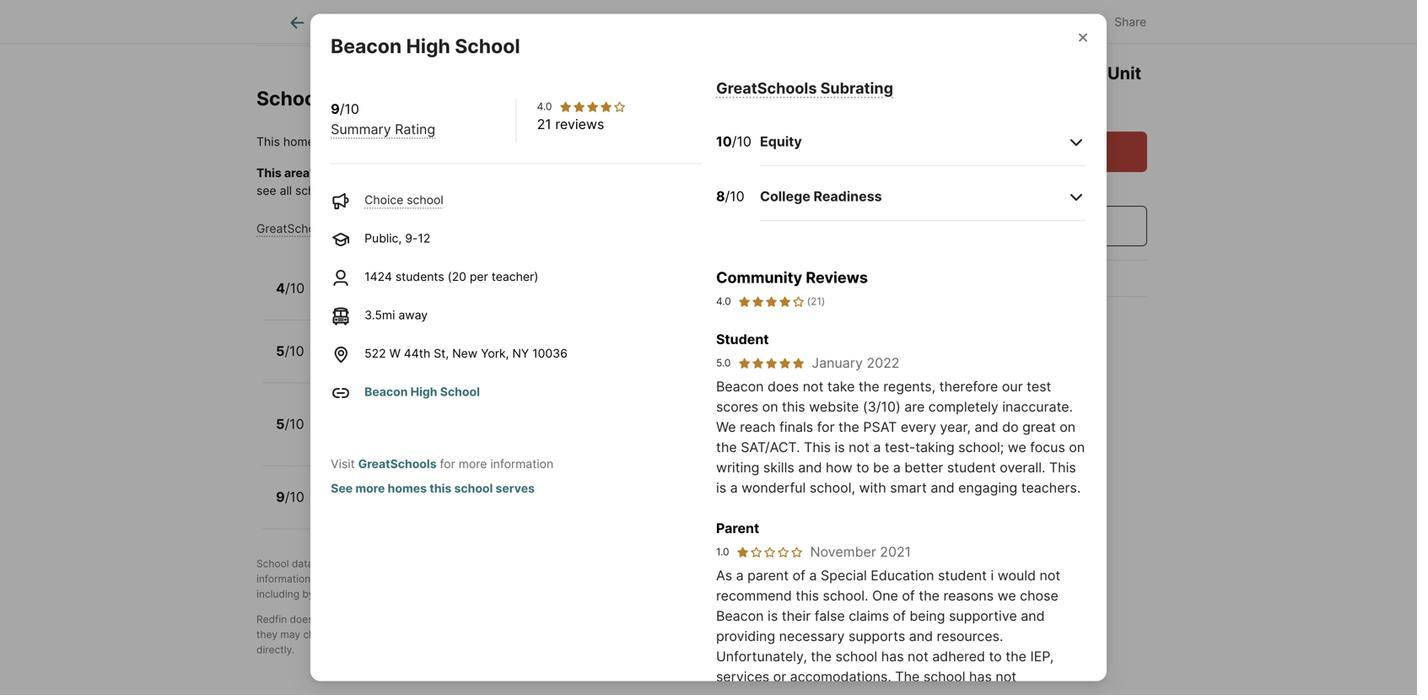 Task type: locate. For each thing, give the bounding box(es) containing it.
student inside beacon does not take the regents, therefore our test scores on this website (3/10) are completely inaccurate. we reach finals for the psat every year, and do great on the sat/act. this is not a test-taking school; we focus on writing skills and how to be a better student overall. this is a wonderful school, with smart and engaging teachers.
[[947, 459, 996, 476]]

and
[[975, 419, 999, 435], [798, 459, 822, 476], [931, 480, 955, 496], [710, 557, 727, 570], [313, 573, 331, 585], [441, 573, 459, 585], [371, 588, 389, 600], [1021, 608, 1045, 624], [909, 628, 933, 645], [341, 628, 359, 641]]

0 horizontal spatial be
[[469, 628, 481, 641]]

as right ratings
[[370, 573, 381, 585]]

/10
[[340, 101, 359, 117], [732, 133, 752, 150], [725, 188, 745, 205], [285, 280, 305, 297], [285, 343, 304, 359], [285, 416, 304, 432], [285, 489, 304, 505]]

be inside beacon does not take the regents, therefore our test scores on this website (3/10) are completely inaccurate. we reach finals for the psat every year, and do great on the sat/act. this is not a test-taking school; we focus on writing skills and how to be a better student overall. this is a wonderful school, with smart and engaging teachers.
[[873, 459, 889, 476]]

0 horizontal spatial are
[[362, 628, 377, 641]]

redfin does not endorse or guarantee this information.
[[256, 613, 518, 625]]

has up the
[[881, 648, 904, 665]]

school up accomodations.
[[836, 648, 878, 665]]

2 vertical spatial be
[[469, 628, 481, 641]]

1424 students (20 per teacher)
[[365, 270, 538, 284]]

9 left see
[[276, 489, 285, 505]]

and inside school service boundaries are intended to be used as a reference only; they may change and are not
[[341, 628, 359, 641]]

greatschools subrating link
[[716, 79, 893, 97]]

information up including
[[256, 573, 311, 585]]

does down the rating 5.0 out of 5 element
[[768, 378, 799, 395]]

schools up recommend
[[742, 573, 778, 585]]

is right used
[[768, 608, 778, 624]]

1 vertical spatial new
[[452, 346, 478, 361]]

or inside first step, and conduct their own investigation to determine their desired schools or school districts, including by contacting and visiting the schools themselves.
[[781, 573, 791, 585]]

we inside as a parent of a special education student i would not recommend this school. one of the reasons we chose beacon is their false claims of being supportive and providing necessary supports and resources. unfortunately, the school has not adhered to the iep, services or accomodations. the school has not scheduled an iep meeting or done any assess
[[998, 588, 1016, 604]]

district up college
[[758, 166, 796, 180]]

, a nonprofit organization. redfin recommends buyers and renters use greatschools information and ratings as a
[[256, 557, 851, 585]]

is down the writing
[[716, 480, 726, 496]]

this inside beacon does not take the regents, therefore our test scores on this website (3/10) are completely inaccurate. we reach finals for the psat every year, and do great on the sat/act. this is not a test-taking school; we focus on writing skills and how to be a better student overall. this is a wonderful school, with smart and engaging teachers.
[[782, 399, 805, 415]]

0 vertical spatial for
[[817, 419, 835, 435]]

school service boundaries are intended to be used as a reference only; they may change and are not
[[256, 613, 861, 641]]

0 horizontal spatial enrollment
[[321, 166, 384, 180]]

to inside first step, and conduct their own investigation to determine their desired schools or school districts, including by contacting and visiting the schools themselves.
[[615, 573, 624, 585]]

greatschools summary rating link
[[256, 221, 426, 236]]

secondary inside 'frederick douglas academy ii secondary school public, 6-12 • nearby school • 0.1mi'
[[522, 336, 594, 352]]

as right used
[[767, 613, 778, 625]]

school.
[[823, 588, 869, 604]]

rating 4.0 out of 5 element
[[559, 100, 626, 113], [738, 294, 805, 309]]

home
[[283, 134, 315, 149]]

1 vertical spatial beacon high school
[[365, 385, 480, 399]]

and up desired
[[710, 557, 727, 570]]

rating 4.0 out of 5 element down community
[[738, 294, 805, 309]]

beacon up providing
[[716, 608, 764, 624]]

the down necessary
[[811, 648, 832, 665]]

0 vertical spatial are
[[905, 399, 925, 415]]

9 up within
[[331, 101, 340, 117]]

2 horizontal spatial schools
[[742, 573, 778, 585]]

schools down area's
[[295, 183, 338, 198]]

redfin inside , a nonprofit organization. redfin recommends buyers and renters use greatschools information and ratings as a
[[576, 557, 606, 570]]

school down "visit greatschools for more information"
[[454, 481, 493, 496]]

does
[[768, 378, 799, 395], [290, 613, 313, 625]]

0 vertical spatial schools
[[295, 183, 338, 198]]

we
[[716, 419, 736, 435]]

website inside please check the school district website to see all schools serving this home.
[[800, 166, 843, 180]]

1 vertical spatial 9
[[276, 489, 285, 505]]

4
[[276, 280, 285, 297]]

1 horizontal spatial new
[[552, 134, 577, 149]]

more up see more homes this school serves
[[459, 457, 487, 471]]

1 horizontal spatial •
[[486, 354, 493, 368]]

0 vertical spatial beacon high school
[[331, 34, 520, 58]]

1 horizontal spatial information
[[490, 457, 554, 471]]

student inside as a parent of a special education student i would not recommend this school. one of the reasons we chose beacon is their false claims of being supportive and providing necessary supports and resources. unfortunately, the school has not adhered to the iep, services or accomodations. the school has not scheduled an iep meeting or done any assess
[[938, 567, 987, 584]]

1 horizontal spatial w
[[1016, 63, 1034, 84]]

this up 'reference'
[[796, 588, 819, 604]]

0 vertical spatial district
[[758, 166, 796, 180]]

0 vertical spatial secondary
[[522, 336, 594, 352]]

ratings
[[334, 573, 367, 585]]

403
[[910, 88, 944, 109]]

1 horizontal spatial 9
[[331, 101, 340, 117]]

/10 left college
[[725, 188, 745, 205]]

per
[[470, 270, 488, 284]]

,
[[450, 557, 453, 570]]

we inside beacon does not take the regents, therefore our test scores on this website (3/10) are completely inaccurate. we reach finals for the psat every year, and do great on the sat/act. this is not a test-taking school; we focus on writing skills and how to be a better student overall. this is a wonderful school, with smart and engaging teachers.
[[1008, 439, 1027, 456]]

we up overall.
[[1008, 439, 1027, 456]]

serves
[[496, 481, 535, 496]]

visit
[[331, 457, 355, 471]]

nearby
[[402, 354, 443, 368]]

public, down 'frederick'
[[323, 354, 360, 368]]

1 vertical spatial be
[[726, 613, 738, 625]]

information inside beacon high school dialog
[[490, 457, 554, 471]]

12 inside beacon high school dialog
[[418, 231, 431, 245]]

1 vertical spatial district
[[803, 628, 836, 641]]

rating inside 9 /10 summary rating
[[395, 121, 435, 137]]

visual
[[668, 398, 710, 415]]

schools
[[295, 183, 338, 198], [742, 573, 778, 585], [447, 588, 483, 600]]

0 vertical spatial more
[[459, 457, 487, 471]]

not down redfin does not endorse or guarantee this information.
[[380, 628, 396, 641]]

1 horizontal spatial schools
[[447, 588, 483, 600]]

is inside as a parent of a special education student i would not recommend this school. one of the reasons we chose beacon is their false claims of being supportive and providing necessary supports and resources. unfortunately, the school has not adhered to the iep, services or accomodations. the school has not scheduled an iep meeting or done any assess
[[768, 608, 778, 624]]

determine
[[627, 573, 676, 585]]

0 vertical spatial redfin
[[576, 557, 606, 570]]

recommend
[[716, 588, 792, 604]]

public, left 9-
[[365, 231, 402, 245]]

on up the focus
[[1060, 419, 1076, 435]]

to
[[532, 628, 543, 641]]

1 vertical spatial public,
[[323, 354, 360, 368]]

2 horizontal spatial their
[[782, 608, 811, 624]]

1 horizontal spatial as
[[767, 613, 778, 625]]

home.
[[410, 183, 444, 198]]

0 horizontal spatial by
[[302, 588, 314, 600]]

school inside wadleigh secondary school for the performing and visual arts
[[463, 398, 508, 415]]

are down "endorse"
[[362, 628, 377, 641]]

2 vertical spatial schools
[[447, 588, 483, 600]]

1 horizontal spatial rating 4.0 out of 5 element
[[738, 294, 805, 309]]

2 vertical spatial beacon high school
[[323, 482, 455, 498]]

1 horizontal spatial enrollment
[[610, 628, 661, 641]]

1 vertical spatial we
[[998, 588, 1016, 604]]

all
[[280, 183, 292, 198]]

to down recommends
[[615, 573, 624, 585]]

1 horizontal spatial for
[[817, 419, 835, 435]]

0 horizontal spatial •
[[393, 354, 399, 368]]

a left special
[[809, 567, 817, 584]]

12
[[418, 231, 431, 245], [377, 354, 389, 368]]

new down 21 reviews
[[552, 134, 577, 149]]

to inside beacon does not take the regents, therefore our test scores on this website (3/10) are completely inaccurate. we reach finals for the psat every year, and do great on the sat/act. this is not a test-taking school; we focus on writing skills and how to be a better student overall. this is a wonderful school, with smart and engaging teachers.
[[857, 459, 869, 476]]

we down would
[[998, 588, 1016, 604]]

• right the 522 at the left of page
[[393, 354, 399, 368]]

conduct
[[461, 573, 501, 585]]

please
[[619, 166, 656, 180]]

january 2022
[[812, 355, 900, 371]]

district inside guaranteed to be accurate. to verify school enrollment eligibility, contact the school district directly.
[[803, 628, 836, 641]]

being
[[910, 608, 945, 624]]

1 vertical spatial does
[[290, 613, 313, 625]]

1 vertical spatial are
[[650, 613, 665, 625]]

this inside as a parent of a special education student i would not recommend this school. one of the reasons we chose beacon is their false claims of being supportive and providing necessary supports and resources. unfortunately, the school has not adhered to the iep, services or accomodations. the school has not scheduled an iep meeting or done any assess
[[796, 588, 819, 604]]

(3/10)
[[863, 399, 901, 415]]

choice school link
[[365, 193, 443, 207]]

be down information.
[[469, 628, 481, 641]]

school inside 'frederick douglas academy ii secondary school public, 6-12 • nearby school • 0.1mi'
[[446, 354, 483, 368]]

enrollment down boundaries
[[610, 628, 661, 641]]

a down test-
[[893, 459, 901, 476]]

by right including
[[302, 588, 314, 600]]

high
[[406, 34, 450, 58], [411, 385, 437, 399], [376, 482, 407, 498]]

not up change
[[316, 613, 332, 625]]

1 horizontal spatial their
[[678, 573, 700, 585]]

1 vertical spatial secondary
[[388, 398, 460, 415]]

is right home
[[318, 134, 327, 149]]

unit
[[1108, 63, 1142, 84]]

3 tab from the left
[[614, 3, 719, 43]]

21
[[537, 116, 552, 132]]

share button
[[1077, 4, 1161, 38]]

1 vertical spatial 5
[[276, 416, 285, 432]]

see more homes this school serves
[[331, 481, 535, 496]]

0 vertical spatial rating 4.0 out of 5 element
[[559, 100, 626, 113]]

0 horizontal spatial information
[[256, 573, 311, 585]]

this down the policy
[[386, 183, 406, 198]]

students
[[396, 270, 444, 284]]

2 5 from the top
[[276, 416, 285, 432]]

away
[[399, 308, 428, 322]]

of left (20
[[419, 273, 433, 289]]

9 for 9 /10 summary rating
[[331, 101, 340, 117]]

website
[[800, 166, 843, 180], [809, 399, 859, 415]]

w inside the 257 w 113th st unit 403
[[1016, 63, 1034, 84]]

1 vertical spatial redfin
[[256, 613, 287, 625]]

nyc chancellor's office link
[[389, 134, 524, 149]]

0 horizontal spatial does
[[290, 613, 313, 625]]

0 horizontal spatial 4.0
[[537, 100, 552, 113]]

to
[[847, 166, 858, 180], [857, 459, 869, 476], [615, 573, 624, 585], [713, 613, 723, 625], [456, 628, 466, 641], [989, 648, 1002, 665]]

1 horizontal spatial district
[[803, 628, 836, 641]]

to up with
[[857, 459, 869, 476]]

nyc chancellor's office
[[389, 134, 524, 149]]

reasons
[[944, 588, 994, 604]]

12 down 'frederick'
[[377, 354, 389, 368]]

solely
[[497, 166, 531, 180]]

beacon inside as a parent of a special education student i would not recommend this school. one of the reasons we chose beacon is their false claims of being supportive and providing necessary supports and resources. unfortunately, the school has not adhered to the iep, services or accomodations. the school has not scheduled an iep meeting or done any assess
[[716, 608, 764, 624]]

school up the 8 /10
[[718, 166, 754, 180]]

1 horizontal spatial does
[[768, 378, 799, 395]]

1 vertical spatial student
[[938, 567, 987, 584]]

w right the 522 at the left of page
[[389, 346, 401, 361]]

more
[[459, 457, 487, 471], [355, 481, 385, 496]]

0 vertical spatial as
[[370, 573, 381, 585]]

first
[[392, 573, 411, 585]]

check
[[659, 166, 693, 180]]

secondary down nearby
[[388, 398, 460, 415]]

5 /10
[[276, 343, 304, 359], [276, 416, 304, 432]]

nonprofit
[[465, 557, 508, 570]]

1 vertical spatial w
[[389, 346, 401, 361]]

not up the
[[908, 648, 929, 665]]

0 vertical spatial we
[[1008, 439, 1027, 456]]

on
[[534, 166, 549, 180], [762, 399, 778, 415], [1060, 419, 1076, 435], [1069, 439, 1085, 456]]

be up with
[[873, 459, 889, 476]]

5 left arts
[[276, 416, 285, 432]]

0 vertical spatial summary
[[331, 121, 391, 137]]

1 vertical spatial 5 /10
[[276, 416, 304, 432]]

nyc
[[389, 134, 411, 149]]

0 vertical spatial by
[[372, 557, 383, 570]]

0 vertical spatial new
[[552, 134, 577, 149]]

on right solely
[[534, 166, 549, 180]]

or
[[781, 573, 791, 585], [377, 613, 387, 625], [773, 669, 786, 685], [885, 689, 898, 695]]

is right data
[[316, 557, 324, 570]]

adhered
[[932, 648, 985, 665]]

their up necessary
[[782, 608, 811, 624]]

does inside beacon does not take the regents, therefore our test scores on this website (3/10) are completely inaccurate. we reach finals for the psat every year, and do great on the sat/act. this is not a test-taking school; we focus on writing skills and how to be a better student overall. this is a wonderful school, with smart and engaging teachers.
[[768, 378, 799, 395]]

high for beacon high school element at top left
[[406, 34, 450, 58]]

are inside beacon does not take the regents, therefore our test scores on this website (3/10) are completely inaccurate. we reach finals for the psat every year, and do great on the sat/act. this is not a test-taking school; we focus on writing skills and how to be a better student overall. this is a wonderful school, with smart and engaging teachers.
[[905, 399, 925, 415]]

this
[[256, 134, 280, 149], [256, 166, 282, 180], [804, 439, 831, 456], [1049, 459, 1076, 476]]

by right the provided
[[372, 557, 383, 570]]

accurate.
[[484, 628, 529, 641]]

to down information.
[[456, 628, 466, 641]]

0 vertical spatial student
[[947, 459, 996, 476]]

1.0
[[716, 546, 729, 558]]

endorse
[[335, 613, 374, 625]]

are left intended
[[650, 613, 665, 625]]

the right for
[[536, 398, 558, 415]]

redfin up 'they'
[[256, 613, 287, 625]]

enrollment up the serving
[[321, 166, 384, 180]]

school;
[[959, 439, 1004, 456]]

performing
[[561, 398, 635, 415]]

0 vertical spatial high
[[406, 34, 450, 58]]

school inside 'frederick douglas academy ii secondary school public, 6-12 • nearby school • 0.1mi'
[[597, 336, 642, 352]]

0 horizontal spatial secondary
[[388, 398, 460, 415]]

0 vertical spatial 5
[[276, 343, 285, 359]]

subrating
[[821, 79, 893, 97]]

beacon down visit
[[323, 482, 373, 498]]

to inside school service boundaries are intended to be used as a reference only; they may change and are not
[[713, 613, 723, 625]]

1 vertical spatial information
[[256, 573, 311, 585]]

0 vertical spatial public,
[[365, 231, 402, 245]]

0 horizontal spatial has
[[881, 648, 904, 665]]

0 vertical spatial enrollment
[[321, 166, 384, 180]]

4.0 up student
[[716, 295, 731, 307]]

1 vertical spatial 12
[[377, 354, 389, 368]]

1 horizontal spatial has
[[969, 669, 992, 685]]

unfortunately,
[[716, 648, 807, 665]]

to up contact
[[713, 613, 723, 625]]

and down better
[[931, 480, 955, 496]]

1 vertical spatial for
[[440, 457, 455, 471]]

0 horizontal spatial more
[[355, 481, 385, 496]]

rating 4.0 out of 5 element up 'reviews'
[[559, 100, 626, 113]]

tab
[[380, 3, 494, 43], [494, 3, 614, 43], [614, 3, 719, 43]]

w inside beacon high school dialog
[[389, 346, 401, 361]]

1 horizontal spatial public,
[[365, 231, 402, 245]]

guarantee
[[389, 613, 438, 625]]

schools inside please check the school district website to see all schools serving this home.
[[295, 183, 338, 198]]

does for redfin
[[290, 613, 313, 625]]

1 vertical spatial high
[[411, 385, 437, 399]]

own
[[528, 573, 548, 585]]

information up serves
[[490, 457, 554, 471]]

0 vertical spatial be
[[873, 459, 889, 476]]

a
[[1038, 143, 1046, 160], [1012, 218, 1020, 234], [874, 439, 881, 456], [893, 459, 901, 476], [730, 480, 738, 496], [456, 557, 462, 570], [736, 567, 744, 584], [809, 567, 817, 584], [384, 573, 390, 585], [781, 613, 787, 625]]

0 vertical spatial w
[[1016, 63, 1034, 84]]

9 inside 9 /10 summary rating
[[331, 101, 340, 117]]

beacon high school for beacon high school element at top left
[[331, 34, 520, 58]]

0 horizontal spatial public,
[[323, 354, 360, 368]]

first step, and conduct their own investigation to determine their desired schools or school districts, including by contacting and visiting the schools themselves.
[[256, 573, 869, 600]]

0 horizontal spatial 12
[[377, 354, 389, 368]]

0 horizontal spatial district
[[758, 166, 796, 180]]

new right "st,"
[[452, 346, 478, 361]]

0 vertical spatial rating
[[395, 121, 435, 137]]

and down the ,
[[441, 573, 459, 585]]

0 vertical spatial 12
[[418, 231, 431, 245]]

district
[[758, 166, 796, 180], [803, 628, 836, 641]]

0 vertical spatial information
[[490, 457, 554, 471]]

0 vertical spatial has
[[881, 648, 904, 665]]

frederick douglas academy ii secondary school public, 6-12 • nearby school • 0.1mi
[[323, 336, 642, 368]]

2 horizontal spatial are
[[905, 399, 925, 415]]

12 inside 'frederick douglas academy ii secondary school public, 6-12 • nearby school • 0.1mi'
[[377, 354, 389, 368]]

school left districts,
[[794, 573, 825, 585]]

skills
[[763, 459, 795, 476]]

readiness
[[814, 188, 882, 205]]

beacon high school element
[[331, 14, 540, 58]]

0 vertical spatial does
[[768, 378, 799, 395]]

this down finals
[[804, 439, 831, 456]]

3.5mi
[[365, 308, 395, 322]]

3
[[756, 134, 763, 149]]

the down used
[[750, 628, 766, 641]]

contact
[[711, 628, 747, 641]]

for up see more homes this school serves
[[440, 457, 455, 471]]

1 horizontal spatial be
[[726, 613, 738, 625]]

change
[[303, 628, 339, 641]]

use
[[767, 557, 784, 570]]

1 vertical spatial enrollment
[[610, 628, 661, 641]]

policy
[[387, 166, 422, 180]]

regents,
[[883, 378, 936, 395]]

to up readiness
[[847, 166, 858, 180]]

0 horizontal spatial 9
[[276, 489, 285, 505]]

january
[[812, 355, 863, 371]]

21 reviews
[[537, 116, 604, 132]]

this area's enrollment policy is not based solely on geography.
[[256, 166, 619, 180]]

for right finals
[[817, 419, 835, 435]]

would
[[998, 567, 1036, 584]]

tab list
[[256, 0, 733, 43]]

rating
[[395, 121, 435, 137], [391, 221, 426, 236]]

1 horizontal spatial 4.0
[[716, 295, 731, 307]]

1 vertical spatial as
[[767, 613, 778, 625]]

resources.
[[937, 628, 1003, 645]]

0 vertical spatial 9
[[331, 101, 340, 117]]

1 horizontal spatial by
[[372, 557, 383, 570]]

secondary inside wadleigh secondary school for the performing and visual arts
[[388, 398, 460, 415]]

1 vertical spatial website
[[809, 399, 859, 415]]

0 horizontal spatial rating 4.0 out of 5 element
[[559, 100, 626, 113]]

or down use
[[781, 573, 791, 585]]

is up the how
[[835, 439, 845, 456]]

not
[[437, 166, 456, 180], [803, 378, 824, 395], [849, 439, 870, 456], [1040, 567, 1061, 584], [316, 613, 332, 625], [380, 628, 396, 641], [908, 648, 929, 665], [996, 669, 1017, 685]]

0 horizontal spatial schools
[[295, 183, 338, 198]]

beacon up 'scores'
[[716, 378, 764, 395]]



Task type: describe. For each thing, give the bounding box(es) containing it.
school down "service"
[[576, 628, 607, 641]]

not left 'take'
[[803, 378, 824, 395]]

1 vertical spatial 4.0
[[716, 295, 731, 307]]

community
[[716, 268, 802, 287]]

or down the
[[885, 689, 898, 695]]

a left 'tour'
[[1038, 143, 1046, 160]]

november
[[810, 544, 876, 560]]

college readiness button
[[760, 173, 1086, 221]]

public, inside 'frederick douglas academy ii secondary school public, 6-12 • nearby school • 0.1mi'
[[323, 354, 360, 368]]

5.0
[[716, 357, 731, 369]]

homes
[[388, 481, 427, 496]]

a right the ,
[[456, 557, 462, 570]]

taking
[[916, 439, 955, 456]]

1424
[[365, 270, 392, 284]]

on right the focus
[[1069, 439, 1085, 456]]

boundaries
[[594, 613, 647, 625]]

schools
[[256, 86, 333, 110]]

of down one
[[893, 608, 906, 624]]

9 for 9 /10
[[276, 489, 285, 505]]

this down "visit greatschools for more information"
[[430, 481, 452, 496]]

new york city geographic district # 3 .
[[552, 134, 766, 149]]

stem institute of manhattan
[[323, 273, 508, 289]]

beacon up 9 /10 summary rating
[[331, 34, 402, 58]]

writing
[[716, 459, 760, 476]]

greatschools up 'homes'
[[358, 457, 437, 471]]

academy
[[446, 336, 508, 352]]

1 horizontal spatial are
[[650, 613, 665, 625]]

greatschools inside , a nonprofit organization. redfin recommends buyers and renters use greatschools information and ratings as a
[[787, 557, 851, 570]]

the up (3/10) at the right of page
[[859, 378, 880, 395]]

or up an
[[773, 669, 786, 685]]

done
[[902, 689, 934, 695]]

ny
[[512, 346, 529, 361]]

does for beacon
[[768, 378, 799, 395]]

please check the school district website to see all schools serving this home.
[[256, 166, 858, 198]]

to inside guaranteed to be accurate. to verify school enrollment eligibility, contact the school district directly.
[[456, 628, 466, 641]]

and up redfin does not endorse or guarantee this information.
[[371, 588, 389, 600]]

/10 left arts
[[285, 416, 304, 432]]

a inside school service boundaries are intended to be used as a reference only; they may change and are not
[[781, 613, 787, 625]]

office
[[488, 134, 524, 149]]

beacon high school dialog
[[310, 14, 1107, 695]]

teachers.
[[1021, 480, 1081, 496]]

sat/act.
[[741, 439, 800, 456]]

as inside school service boundaries are intended to be used as a reference only; they may change and are not
[[767, 613, 778, 625]]

1 vertical spatial rating
[[391, 221, 426, 236]]

arts
[[323, 419, 352, 435]]

and down chose
[[1021, 608, 1045, 624]]

supportive
[[949, 608, 1017, 624]]

buyers
[[674, 557, 707, 570]]

9 /10
[[276, 489, 304, 505]]

new inside beacon high school dialog
[[452, 346, 478, 361]]

choice school
[[365, 193, 443, 207]]

provided
[[327, 557, 369, 570]]

school up any
[[924, 669, 966, 685]]

school inside please check the school district website to see all schools serving this home.
[[718, 166, 754, 180]]

completely
[[929, 399, 999, 415]]

wadleigh secondary school for the performing and visual arts
[[323, 398, 710, 435]]

a right 'as'
[[736, 567, 744, 584]]

not inside school service boundaries are intended to be used as a reference only; they may change and are not
[[380, 628, 396, 641]]

greatschools subrating
[[716, 79, 893, 97]]

1 5 /10 from the top
[[276, 343, 304, 359]]

/10 left see
[[285, 489, 304, 505]]

do
[[1002, 419, 1019, 435]]

be inside guaranteed to be accurate. to verify school enrollment eligibility, contact the school district directly.
[[469, 628, 481, 641]]

0 horizontal spatial redfin
[[256, 613, 287, 625]]

school down the this area's enrollment policy is not based solely on geography.
[[407, 193, 443, 207]]

with
[[859, 480, 886, 496]]

1 horizontal spatial more
[[459, 457, 487, 471]]

school,
[[810, 480, 855, 496]]

necessary
[[779, 628, 845, 645]]

area's
[[284, 166, 319, 180]]

to inside please check the school district website to see all schools serving this home.
[[847, 166, 858, 180]]

iep,
[[1031, 648, 1054, 665]]

on up reach on the right of page
[[762, 399, 778, 415]]

and up 'contacting'
[[313, 573, 331, 585]]

not up "home."
[[437, 166, 456, 180]]

this up guaranteed
[[441, 613, 458, 625]]

the inside guaranteed to be accurate. to verify school enrollment eligibility, contact the school district directly.
[[750, 628, 766, 641]]

for inside beacon does not take the regents, therefore our test scores on this website (3/10) are completely inaccurate. we reach finals for the psat every year, and do great on the sat/act. this is not a test-taking school; we focus on writing skills and how to be a better student overall. this is a wonderful school, with smart and engaging teachers.
[[817, 419, 835, 435]]

and
[[638, 398, 665, 415]]

website inside beacon does not take the regents, therefore our test scores on this website (3/10) are completely inaccurate. we reach finals for the psat every year, and do great on the sat/act. this is not a test-taking school; we focus on writing skills and how to be a better student overall. this is a wonderful school, with smart and engaging teachers.
[[809, 399, 859, 415]]

focus
[[1030, 439, 1065, 456]]

2 vertical spatial high
[[376, 482, 407, 498]]

this left home
[[256, 134, 280, 149]]

york,
[[481, 346, 509, 361]]

greatschools link
[[358, 457, 437, 471]]

a down the writing
[[730, 480, 738, 496]]

wadleigh
[[323, 398, 385, 415]]

and down being
[[909, 628, 933, 645]]

one
[[872, 588, 898, 604]]

the up being
[[919, 588, 940, 604]]

6-
[[364, 354, 377, 368]]

beacon inside beacon does not take the regents, therefore our test scores on this website (3/10) are completely inaccurate. we reach finals for the psat every year, and do great on the sat/act. this is not a test-taking school; we focus on writing skills and how to be a better student overall. this is a wonderful school, with smart and engaging teachers.
[[716, 378, 764, 395]]

/10 inside 9 /10 summary rating
[[340, 101, 359, 117]]

organization.
[[511, 557, 573, 570]]

and left the how
[[798, 459, 822, 476]]

psat
[[863, 419, 897, 435]]

reviews
[[555, 116, 604, 132]]

iep
[[805, 689, 826, 695]]

send a message button
[[910, 206, 1147, 246]]

/10 left 3
[[732, 133, 752, 150]]

the left psat
[[839, 419, 860, 435]]

1 vertical spatial summary
[[335, 221, 388, 236]]

better
[[905, 459, 944, 476]]

information inside , a nonprofit organization. redfin recommends buyers and renters use greatschools information and ratings as a
[[256, 573, 311, 585]]

institute
[[361, 273, 416, 289]]

the left iep,
[[1006, 648, 1027, 665]]

1 vertical spatial more
[[355, 481, 385, 496]]

chancellor's
[[414, 134, 486, 149]]

school up unfortunately,
[[769, 628, 800, 641]]

send a message
[[975, 218, 1082, 234]]

beacon high school link
[[365, 385, 480, 399]]

w for 522
[[389, 346, 401, 361]]

a left first
[[384, 573, 390, 585]]

2021
[[880, 544, 911, 560]]

/10 left 'frederick'
[[285, 343, 304, 359]]

public, inside beacon high school dialog
[[365, 231, 402, 245]]

beacon down 6-
[[365, 385, 408, 399]]

used
[[741, 613, 764, 625]]

for
[[512, 398, 533, 415]]

verify
[[546, 628, 573, 641]]

0 horizontal spatial their
[[503, 573, 525, 585]]

high for beacon high school link
[[411, 385, 437, 399]]

take
[[828, 378, 855, 395]]

desired
[[703, 573, 739, 585]]

0 vertical spatial 4.0
[[537, 100, 552, 113]]

our
[[1002, 378, 1023, 395]]

based
[[459, 166, 494, 180]]

1 • from the left
[[393, 354, 399, 368]]

district inside please check the school district website to see all schools serving this home.
[[758, 166, 796, 180]]

2 tab from the left
[[494, 3, 614, 43]]

their inside as a parent of a special education student i would not recommend this school. one of the reasons we chose beacon is their false claims of being supportive and providing necessary supports and resources. unfortunately, the school has not adhered to the iep, services or accomodations. the school has not scheduled an iep meeting or done any assess
[[782, 608, 811, 624]]

not down resources.
[[996, 669, 1017, 685]]

test
[[1027, 378, 1052, 395]]

city
[[608, 134, 631, 149]]

how
[[826, 459, 853, 476]]

school inside first step, and conduct their own investigation to determine their desired schools or school districts, including by contacting and visiting the schools themselves.
[[794, 573, 825, 585]]

is up "home."
[[424, 166, 434, 180]]

1 vertical spatial schools
[[742, 573, 778, 585]]

the inside please check the school district website to see all schools serving this home.
[[696, 166, 715, 180]]

not up the how
[[849, 439, 870, 456]]

a right send
[[1012, 218, 1020, 234]]

w for 257
[[1016, 63, 1034, 84]]

1 5 from the top
[[276, 343, 285, 359]]

the inside wadleigh secondary school for the performing and visual arts
[[536, 398, 558, 415]]

rating 1.0 out of 5 element
[[736, 545, 804, 559]]

greatschools up .
[[716, 79, 817, 97]]

school data is provided by greatschools
[[256, 557, 450, 570]]

/10 left stem
[[285, 280, 305, 297]]

0 horizontal spatial for
[[440, 457, 455, 471]]

or right "endorse"
[[377, 613, 387, 625]]

step,
[[414, 573, 438, 585]]

2 • from the left
[[486, 354, 493, 368]]

the left 'nyc'
[[367, 134, 385, 149]]

see
[[331, 481, 353, 496]]

guaranteed
[[399, 628, 454, 641]]

special
[[821, 567, 867, 584]]

may
[[280, 628, 300, 641]]

geographic
[[634, 134, 698, 149]]

and up school;
[[975, 419, 999, 435]]

as inside , a nonprofit organization. redfin recommends buyers and renters use greatschools information and ratings as a
[[370, 573, 381, 585]]

10 /10
[[716, 133, 752, 150]]

a down psat
[[874, 439, 881, 456]]

choice
[[365, 193, 404, 207]]

school inside school service boundaries are intended to be used as a reference only; they may change and are not
[[521, 613, 553, 625]]

this up see
[[256, 166, 282, 180]]

1 tab from the left
[[380, 3, 494, 43]]

of down education
[[902, 588, 915, 604]]

this up teachers.
[[1049, 459, 1076, 476]]

providing
[[716, 628, 775, 645]]

serving
[[341, 183, 383, 198]]

this inside please check the school district website to see all schools serving this home.
[[386, 183, 406, 198]]

to inside as a parent of a special education student i would not recommend this school. one of the reasons we chose beacon is their false claims of being supportive and providing necessary supports and resources. unfortunately, the school has not adhered to the iep, services or accomodations. the school has not scheduled an iep meeting or done any assess
[[989, 648, 1002, 665]]

beacon high school for beacon high school link
[[365, 385, 480, 399]]

education
[[871, 567, 934, 584]]

summary inside 9 /10 summary rating
[[331, 121, 391, 137]]

2 5 /10 from the top
[[276, 416, 304, 432]]

not up chose
[[1040, 567, 1061, 584]]

eligibility,
[[663, 628, 708, 641]]

enrollment inside guaranteed to be accurate. to verify school enrollment eligibility, contact the school district directly.
[[610, 628, 661, 641]]

the inside first step, and conduct their own investigation to determine their desired schools or school districts, including by contacting and visiting the schools themselves.
[[428, 588, 444, 600]]

only;
[[838, 613, 861, 625]]

any
[[938, 689, 961, 695]]

the down the we
[[716, 439, 737, 456]]

within
[[330, 134, 364, 149]]

of right use
[[793, 567, 806, 584]]

1 vertical spatial has
[[969, 669, 992, 685]]

student
[[716, 331, 769, 348]]

rating 5.0 out of 5 element
[[738, 356, 805, 370]]

greatschools down all
[[256, 221, 331, 236]]

2 vertical spatial are
[[362, 628, 377, 641]]

by inside first step, and conduct their own investigation to determine their desired schools or school districts, including by contacting and visiting the schools themselves.
[[302, 588, 314, 600]]

be inside school service boundaries are intended to be used as a reference only; they may change and are not
[[726, 613, 738, 625]]

see more homes this school serves link
[[331, 481, 535, 496]]

#
[[745, 134, 752, 149]]

greatschools up step,
[[386, 557, 450, 570]]



Task type: vqa. For each thing, say whether or not it's contained in the screenshot.
guaranteed
yes



